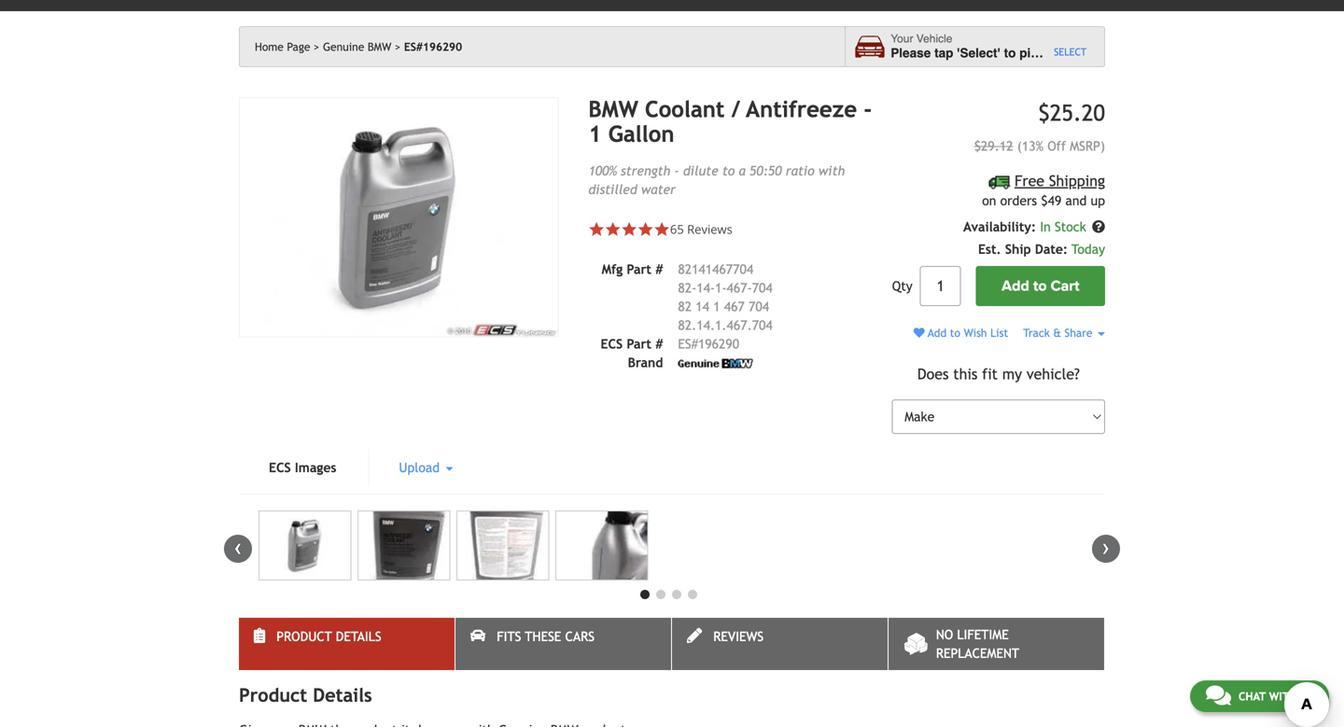 Task type: vqa. For each thing, say whether or not it's contained in the screenshot.
phone icon
no



Task type: describe. For each thing, give the bounding box(es) containing it.
dilute
[[683, 163, 719, 178]]

upload
[[399, 460, 444, 475]]

ecs inside '82141467704 82-14-1-467-704 82 14 1 467 704 82.14.1.467.704 ecs part #'
[[601, 336, 623, 351]]

wish
[[964, 326, 987, 340]]

no
[[936, 628, 953, 642]]

coolant
[[645, 96, 725, 122]]

availability:
[[963, 220, 1036, 234]]

qty
[[892, 279, 913, 294]]

1 star image from the left
[[589, 221, 605, 237]]

bmw coolant / antifreeze - 1 gallon
[[589, 96, 872, 147]]

0 horizontal spatial ecs
[[269, 460, 291, 475]]

14-
[[697, 280, 715, 295]]

ratio
[[786, 163, 815, 178]]

1-
[[715, 280, 727, 295]]

fits
[[497, 629, 521, 644]]

product details link
[[239, 618, 455, 670]]

25.20
[[1050, 100, 1105, 126]]

a inside 100% strength - dilute to a 50:50 ratio with distilled water
[[739, 163, 746, 178]]

us
[[1300, 690, 1314, 703]]

images
[[295, 460, 336, 475]]

date:
[[1035, 242, 1068, 257]]

tap
[[935, 46, 954, 60]]

es#
[[678, 336, 698, 351]]

orders
[[1000, 193, 1037, 208]]

es# 196290 brand
[[628, 336, 739, 370]]

genuine bmw image
[[678, 359, 753, 368]]

free
[[1015, 172, 1045, 189]]

vehicle
[[917, 32, 953, 45]]

0 vertical spatial reviews
[[687, 221, 733, 237]]

› link
[[1092, 535, 1120, 563]]

es#196290
[[404, 40, 462, 53]]

with inside 100% strength - dilute to a 50:50 ratio with distilled water
[[819, 163, 845, 178]]

to inside 100% strength - dilute to a 50:50 ratio with distilled water
[[722, 163, 735, 178]]

fits these cars link
[[456, 618, 671, 670]]

82 14 1 467 704
[[678, 299, 769, 314]]

704
[[752, 280, 773, 295]]

no lifetime replacement
[[936, 628, 1019, 661]]

1 vertical spatial product details
[[239, 684, 372, 706]]

2 star image from the left
[[638, 221, 654, 237]]

your
[[891, 32, 913, 45]]

shipping
[[1049, 172, 1105, 189]]

cart
[[1051, 277, 1080, 295]]

'select'
[[957, 46, 1001, 60]]

list
[[991, 326, 1008, 340]]

50:50
[[750, 163, 782, 178]]

est.
[[978, 242, 1001, 257]]

$49
[[1041, 193, 1062, 208]]

add for add to wish list
[[928, 326, 947, 340]]

- inside bmw coolant / antifreeze - 1 gallon
[[864, 96, 872, 122]]

/
[[732, 96, 740, 122]]

availability: in stock
[[963, 220, 1090, 234]]

add to cart
[[1002, 277, 1080, 295]]

1
[[589, 121, 602, 147]]

1 # from the top
[[656, 262, 663, 277]]

82-
[[678, 280, 697, 295]]

msrp)
[[1070, 138, 1105, 153]]

100%
[[589, 163, 617, 178]]

est. ship date: today
[[978, 242, 1105, 257]]

gallon
[[608, 121, 675, 147]]

does
[[918, 365, 949, 383]]

off
[[1048, 138, 1066, 153]]

up
[[1091, 193, 1105, 208]]

question circle image
[[1092, 220, 1105, 234]]

82141467704
[[678, 262, 754, 277]]

ship
[[1005, 242, 1031, 257]]

add to wish list link
[[914, 326, 1008, 340]]

home page
[[255, 40, 310, 53]]

antifreeze
[[746, 96, 857, 122]]

fits these cars
[[497, 629, 595, 644]]

home page link
[[255, 40, 320, 53]]

1 vertical spatial details
[[313, 684, 372, 706]]

reviews inside reviews link
[[713, 629, 764, 644]]

chat with us link
[[1190, 681, 1329, 712]]

1 star image from the left
[[605, 221, 621, 237]]

replacement
[[936, 646, 1019, 661]]

vehicle
[[1059, 46, 1102, 60]]

$29.12
[[974, 138, 1013, 153]]

page
[[287, 40, 310, 53]]

with inside chat with us 'link'
[[1269, 690, 1297, 703]]

stock
[[1055, 220, 1086, 234]]

# inside '82141467704 82-14-1-467-704 82 14 1 467 704 82.14.1.467.704 ecs part #'
[[656, 336, 663, 351]]

strength
[[621, 163, 671, 178]]

$29.12 (13% off msrp)
[[974, 138, 1105, 153]]



Task type: locate. For each thing, give the bounding box(es) containing it.
star image
[[605, 221, 621, 237], [638, 221, 654, 237]]

chat
[[1239, 690, 1266, 703]]

add inside button
[[1002, 277, 1030, 295]]

(13%
[[1017, 138, 1044, 153]]

0 horizontal spatial bmw
[[368, 40, 392, 53]]

ecs
[[601, 336, 623, 351], [269, 460, 291, 475]]

mfg
[[602, 262, 623, 277]]

with left us
[[1269, 690, 1297, 703]]

3 star image from the left
[[654, 221, 670, 237]]

add to cart button
[[976, 266, 1105, 306]]

no lifetime replacement link
[[889, 618, 1104, 670]]

genuine bmw
[[323, 40, 392, 53]]

free shipping image
[[989, 176, 1011, 189]]

add
[[1002, 277, 1030, 295], [928, 326, 947, 340]]

0 horizontal spatial add
[[928, 326, 947, 340]]

0 vertical spatial ecs
[[601, 336, 623, 351]]

1 vertical spatial ecs
[[269, 460, 291, 475]]

product
[[277, 629, 332, 644], [239, 684, 307, 706]]

part inside '82141467704 82-14-1-467-704 82 14 1 467 704 82.14.1.467.704 ecs part #'
[[627, 336, 652, 351]]

with
[[819, 163, 845, 178], [1269, 690, 1297, 703]]

to left cart
[[1033, 277, 1047, 295]]

heart image
[[914, 327, 925, 339]]

0 horizontal spatial -
[[675, 163, 679, 178]]

196290
[[698, 336, 739, 351]]

0 vertical spatial part
[[627, 262, 652, 277]]

1 horizontal spatial ecs
[[601, 336, 623, 351]]

65 reviews
[[670, 221, 733, 237]]

2 horizontal spatial star image
[[654, 221, 670, 237]]

ecs left images
[[269, 460, 291, 475]]

- right 'antifreeze' at the right top
[[864, 96, 872, 122]]

add to wish list
[[925, 326, 1008, 340]]

bmw inside bmw coolant / antifreeze - 1 gallon
[[589, 96, 638, 122]]

1 vertical spatial product
[[239, 684, 307, 706]]

genuine
[[323, 40, 364, 53]]

1 vertical spatial #
[[656, 336, 663, 351]]

vehicle?
[[1027, 365, 1080, 383]]

a left the 50:50 on the right top
[[739, 163, 746, 178]]

1 horizontal spatial add
[[1002, 277, 1030, 295]]

1 vertical spatial a
[[739, 163, 746, 178]]

share
[[1065, 326, 1093, 340]]

1 vertical spatial add
[[928, 326, 947, 340]]

add for add to cart
[[1002, 277, 1030, 295]]

select
[[1054, 46, 1087, 58]]

1 horizontal spatial star image
[[621, 221, 638, 237]]

0 horizontal spatial a
[[739, 163, 746, 178]]

1 horizontal spatial star image
[[638, 221, 654, 237]]

to inside your vehicle please tap 'select' to pick a vehicle
[[1004, 46, 1016, 60]]

a right pick
[[1049, 46, 1056, 60]]

100% strength - dilute to a 50:50 ratio with distilled water
[[589, 163, 845, 197]]

0 vertical spatial product details
[[277, 629, 381, 644]]

and
[[1066, 193, 1087, 208]]

0 vertical spatial -
[[864, 96, 872, 122]]

pick
[[1020, 46, 1045, 60]]

add down ship
[[1002, 277, 1030, 295]]

does this fit my vehicle?
[[918, 365, 1080, 383]]

1 part from the top
[[627, 262, 652, 277]]

this
[[953, 365, 978, 383]]

0 horizontal spatial with
[[819, 163, 845, 178]]

bmw
[[368, 40, 392, 53], [589, 96, 638, 122]]

›
[[1103, 535, 1110, 560]]

today
[[1072, 242, 1105, 257]]

2 # from the top
[[656, 336, 663, 351]]

1 vertical spatial part
[[627, 336, 652, 351]]

free shipping on orders $49 and up
[[982, 172, 1105, 208]]

bmw right the genuine in the top of the page
[[368, 40, 392, 53]]

65 reviews link
[[670, 221, 733, 237]]

to right the dilute
[[722, 163, 735, 178]]

star image
[[589, 221, 605, 237], [621, 221, 638, 237], [654, 221, 670, 237]]

0 vertical spatial bmw
[[368, 40, 392, 53]]

ecs images link
[[239, 449, 366, 487]]

0 vertical spatial a
[[1049, 46, 1056, 60]]

to
[[1004, 46, 1016, 60], [722, 163, 735, 178], [1033, 277, 1047, 295], [950, 326, 961, 340]]

to left wish
[[950, 326, 961, 340]]

0 horizontal spatial star image
[[605, 221, 621, 237]]

on
[[982, 193, 996, 208]]

1 vertical spatial reviews
[[713, 629, 764, 644]]

0 horizontal spatial star image
[[589, 221, 605, 237]]

- left the dilute
[[675, 163, 679, 178]]

distilled
[[589, 182, 637, 197]]

reviews link
[[672, 618, 888, 670]]

track & share
[[1023, 326, 1096, 340]]

1 vertical spatial bmw
[[589, 96, 638, 122]]

star image left 65
[[638, 221, 654, 237]]

0 vertical spatial #
[[656, 262, 663, 277]]

0 vertical spatial product
[[277, 629, 332, 644]]

0 vertical spatial add
[[1002, 277, 1030, 295]]

a inside your vehicle please tap 'select' to pick a vehicle
[[1049, 46, 1056, 60]]

ecs images
[[269, 460, 336, 475]]

lifetime
[[957, 628, 1009, 642]]

track
[[1023, 326, 1050, 340]]

home
[[255, 40, 284, 53]]

None text field
[[920, 266, 961, 306]]

genuine bmw link
[[323, 40, 401, 53]]

these
[[525, 629, 561, 644]]

82.14.1.467.704
[[678, 318, 773, 333]]

cars
[[565, 629, 595, 644]]

1 horizontal spatial a
[[1049, 46, 1056, 60]]

product details
[[277, 629, 381, 644], [239, 684, 372, 706]]

part right mfg
[[627, 262, 652, 277]]

please
[[891, 46, 931, 60]]

with right ratio
[[819, 163, 845, 178]]

1 horizontal spatial with
[[1269, 690, 1297, 703]]

2 part from the top
[[627, 336, 652, 351]]

1 horizontal spatial -
[[864, 96, 872, 122]]

1 vertical spatial with
[[1269, 690, 1297, 703]]

your vehicle please tap 'select' to pick a vehicle
[[891, 32, 1102, 60]]

comments image
[[1206, 684, 1231, 707]]

&
[[1054, 326, 1061, 340]]

0 vertical spatial details
[[336, 629, 381, 644]]

chat with us
[[1239, 690, 1314, 703]]

reviews
[[687, 221, 733, 237], [713, 629, 764, 644]]

#
[[656, 262, 663, 277], [656, 336, 663, 351]]

ecs left es# 196290 brand
[[601, 336, 623, 351]]

track & share button
[[1023, 326, 1105, 340]]

water
[[641, 182, 676, 197]]

es#196290 - 82141467704 - bmw coolant / antifreeze - 1 gallon - 100% strength - dilute to a 50:50 ratio with distilled water - genuine bmw - bmw image
[[239, 97, 559, 338], [259, 511, 351, 581], [358, 511, 450, 581], [457, 511, 549, 581], [555, 511, 648, 581]]

- inside 100% strength - dilute to a 50:50 ratio with distilled water
[[675, 163, 679, 178]]

# up brand
[[656, 336, 663, 351]]

0 vertical spatial with
[[819, 163, 845, 178]]

82141467704 82-14-1-467-704 82 14 1 467 704 82.14.1.467.704 ecs part #
[[601, 262, 773, 351]]

1 horizontal spatial bmw
[[589, 96, 638, 122]]

to left pick
[[1004, 46, 1016, 60]]

65
[[670, 221, 684, 237]]

fit
[[982, 365, 998, 383]]

brand
[[628, 355, 663, 370]]

star image up mfg
[[589, 221, 605, 237]]

1 vertical spatial -
[[675, 163, 679, 178]]

bmw up "100%"
[[589, 96, 638, 122]]

‹
[[234, 535, 242, 560]]

star image down distilled
[[605, 221, 621, 237]]

star image up mfg part #
[[621, 221, 638, 237]]

2 star image from the left
[[621, 221, 638, 237]]

part up brand
[[627, 336, 652, 351]]

select link
[[1054, 45, 1087, 60]]

# right mfg
[[656, 262, 663, 277]]

in
[[1040, 220, 1051, 234]]

star image down water
[[654, 221, 670, 237]]

my
[[1003, 365, 1022, 383]]

add right heart icon
[[928, 326, 947, 340]]

to inside add to cart button
[[1033, 277, 1047, 295]]



